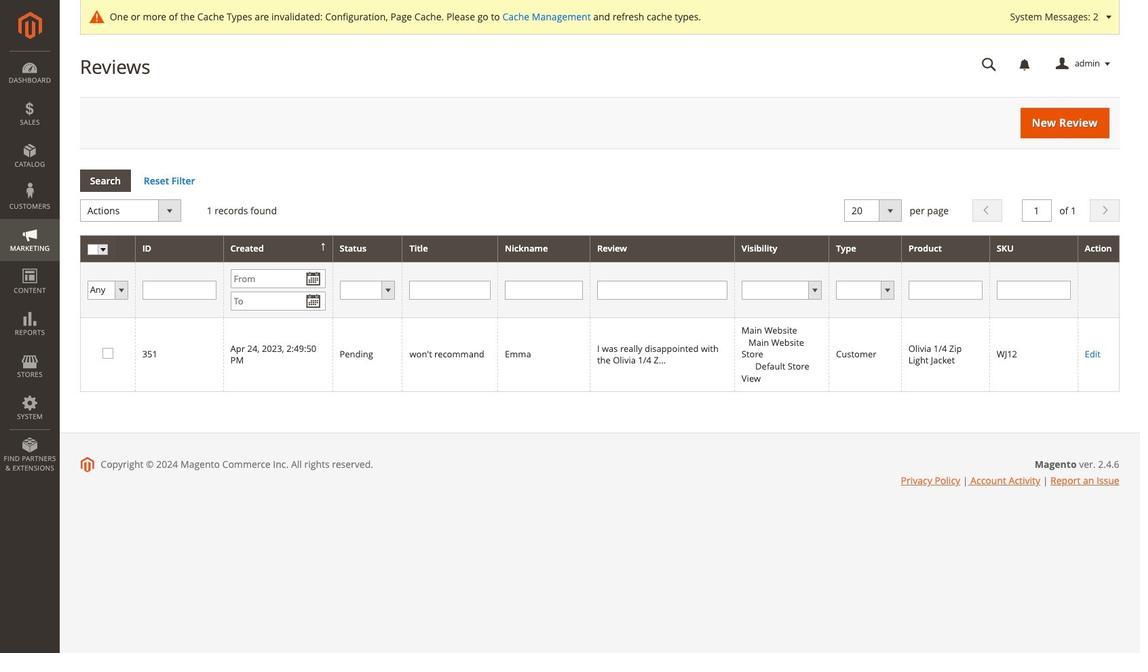 Task type: locate. For each thing, give the bounding box(es) containing it.
None text field
[[597, 281, 728, 300], [997, 281, 1071, 300], [597, 281, 728, 300], [997, 281, 1071, 300]]

None text field
[[972, 52, 1006, 76], [1022, 200, 1052, 222], [142, 281, 216, 300], [410, 281, 491, 300], [505, 281, 583, 300], [909, 281, 983, 300], [972, 52, 1006, 76], [1022, 200, 1052, 222], [142, 281, 216, 300], [410, 281, 491, 300], [505, 281, 583, 300], [909, 281, 983, 300]]

To text field
[[231, 292, 325, 311]]

menu bar
[[0, 51, 60, 480]]

From text field
[[231, 270, 325, 289]]

None checkbox
[[102, 348, 111, 357]]



Task type: describe. For each thing, give the bounding box(es) containing it.
magento admin panel image
[[18, 12, 42, 39]]



Task type: vqa. For each thing, say whether or not it's contained in the screenshot.
tab list
no



